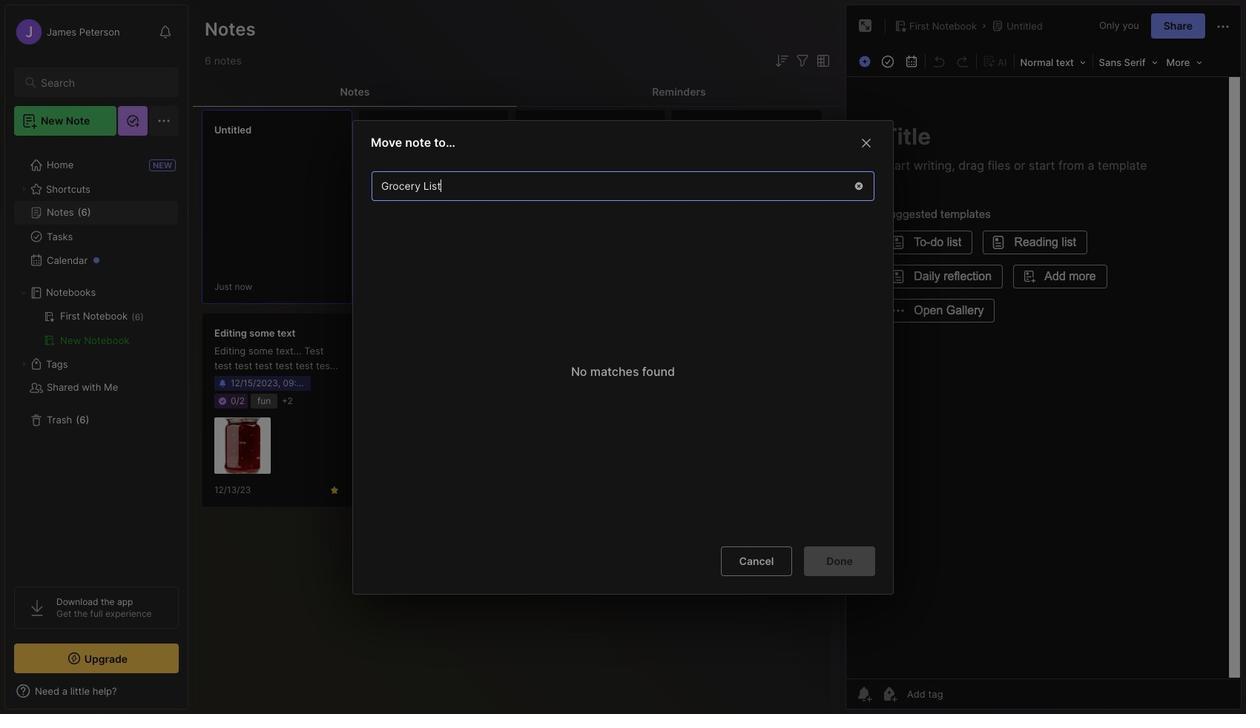 Task type: describe. For each thing, give the bounding box(es) containing it.
thumbnail image
[[214, 418, 271, 474]]

Note Editor text field
[[847, 76, 1241, 679]]

close image
[[858, 134, 876, 151]]

Find a location… text field
[[373, 173, 844, 198]]

note window element
[[846, 4, 1242, 710]]

expand note image
[[857, 17, 875, 35]]

expand notebooks image
[[19, 289, 28, 298]]

none search field inside main element
[[41, 73, 165, 91]]



Task type: vqa. For each thing, say whether or not it's contained in the screenshot.
Heading level Image
yes



Task type: locate. For each thing, give the bounding box(es) containing it.
group inside main element
[[14, 305, 178, 352]]

Find a location field
[[364, 163, 882, 534]]

insert image
[[856, 52, 876, 71]]

calendar event image
[[902, 51, 922, 72]]

group
[[14, 305, 178, 352]]

font family image
[[1095, 52, 1162, 71]]

main element
[[0, 0, 193, 715]]

add a reminder image
[[856, 686, 873, 703]]

expand tags image
[[19, 360, 28, 369]]

None search field
[[41, 73, 165, 91]]

tree
[[5, 145, 188, 574]]

Search text field
[[41, 76, 165, 90]]

task image
[[878, 51, 899, 72]]

heading level image
[[1016, 52, 1091, 71]]

more image
[[1162, 52, 1207, 71]]

tab list
[[193, 77, 841, 107]]

add tag image
[[881, 686, 899, 703]]

tree inside main element
[[5, 145, 188, 574]]



